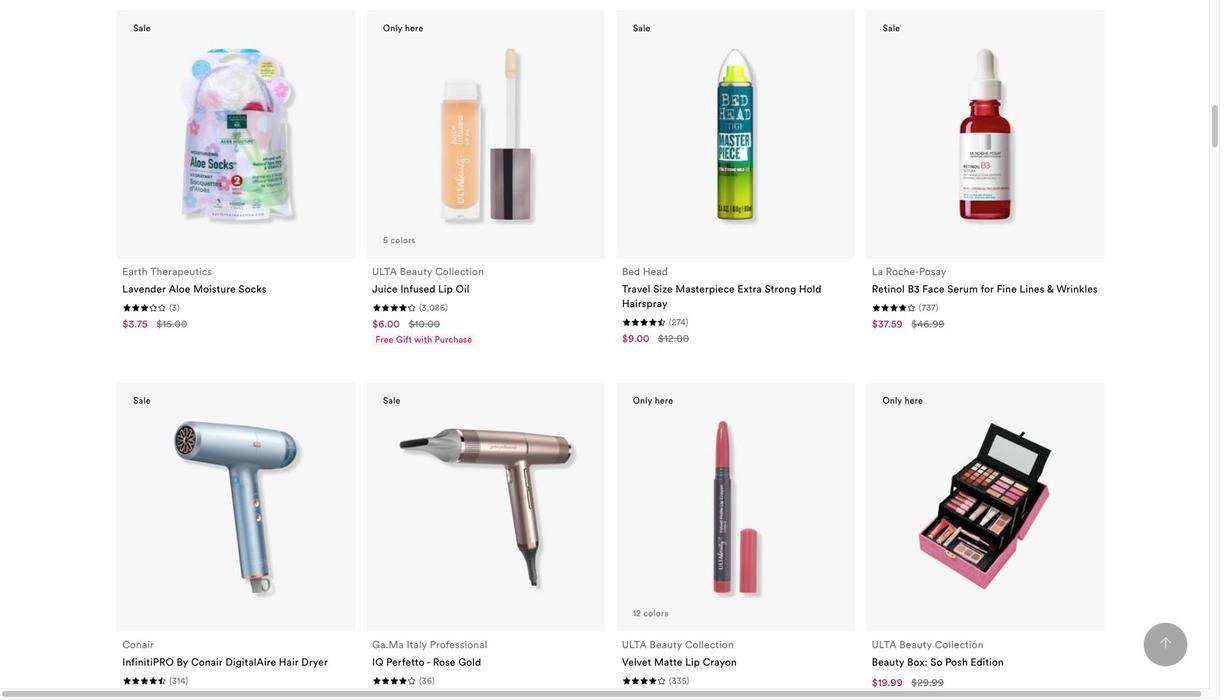 Task type: vqa. For each thing, say whether or not it's contained in the screenshot.
The Earth Therapeutics Lavender Aloe Moisture Socks "IMAGE"
yes



Task type: locate. For each thing, give the bounding box(es) containing it.
bed head travel size masterpiece extra strong hold hairspray image
[[640, 39, 831, 230]]

ulta beauty collection juice infused lip oil image
[[390, 39, 581, 230]]

ulta beauty collection beauty box: so posh edition image
[[890, 412, 1081, 603]]



Task type: describe. For each thing, give the bounding box(es) containing it.
earth therapeutics lavender aloe moisture socks image
[[140, 39, 331, 230]]

ga.ma italy professional iq perfetto - rose gold image
[[390, 412, 581, 603]]

back to top image
[[1161, 638, 1172, 650]]

la roche-posay retinol b3 face serum for fine lines & wrinkles image
[[890, 39, 1081, 230]]

ulta beauty collection velvet matte lip crayon image
[[640, 412, 831, 603]]

conair infinitipro by conair digitalaire hair dryer image
[[140, 412, 331, 603]]



